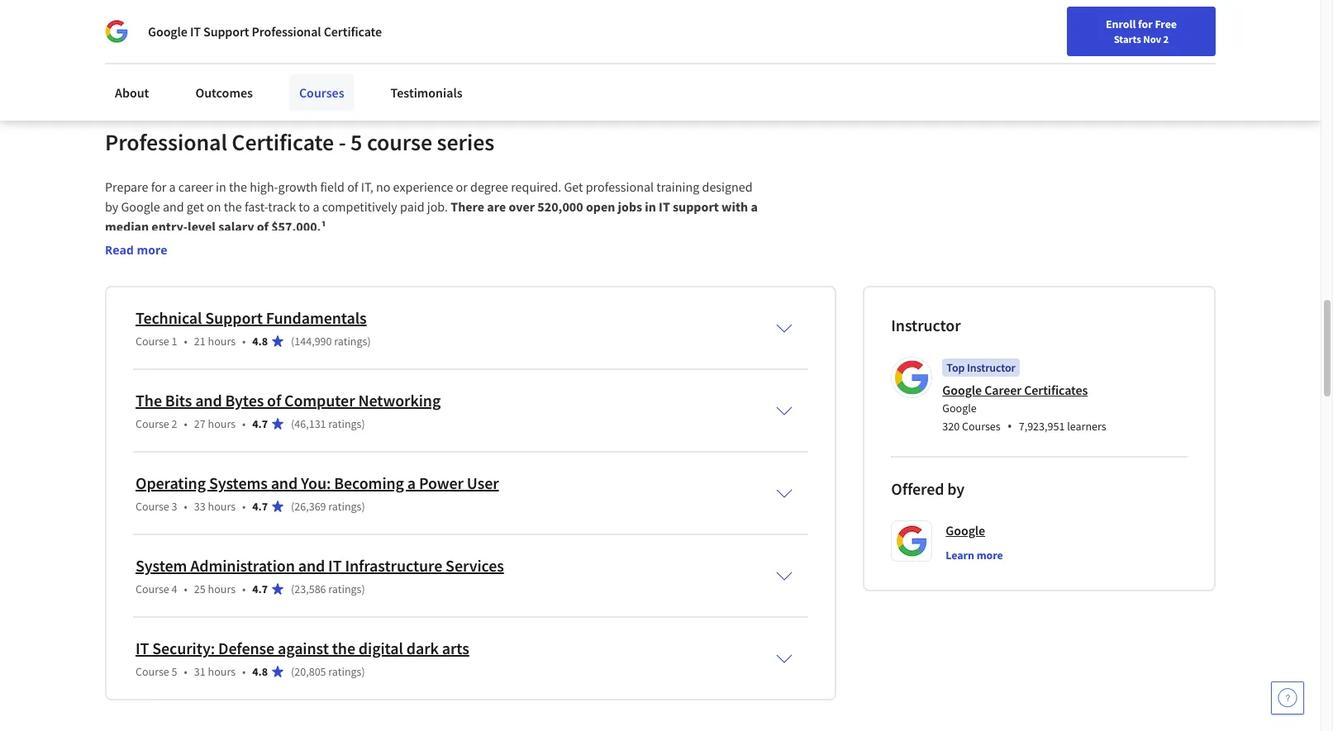 Task type: locate. For each thing, give the bounding box(es) containing it.
1 horizontal spatial courses
[[962, 419, 1001, 434]]

ratings right 20,805
[[329, 665, 362, 680]]

2 right nov
[[1164, 32, 1169, 45]]

certificate up the 'courses' link
[[324, 23, 382, 40]]

2 hours from the top
[[208, 417, 236, 432]]

for up nov
[[1139, 17, 1153, 31]]

of left it,
[[347, 179, 358, 195]]

2
[[1164, 32, 1169, 45], [172, 417, 177, 432]]

1 horizontal spatial instructor
[[967, 361, 1016, 376]]

it up '( 23,586 ratings )'
[[328, 556, 342, 577]]

0 horizontal spatial instructor
[[892, 315, 961, 336]]

share it on social media and in your performance review
[[133, 25, 443, 42]]

in inside prepare for a career in the high-growth field of it, no experience or degree required. get professional training designed by google and get on the fast-track to a competitively paid job.
[[216, 179, 226, 195]]

of inside there are over 520,000 open jobs in it support with a median entry-level salary of $57,000.¹
[[257, 218, 269, 235]]

1 vertical spatial more
[[977, 548, 1004, 563]]

more right "learn"
[[977, 548, 1004, 563]]

0 vertical spatial 2
[[1164, 32, 1169, 45]]

4.8
[[252, 334, 268, 349], [252, 665, 268, 680]]

ratings down computer
[[329, 417, 362, 432]]

1 hours from the top
[[208, 334, 236, 349]]

operating systems and you: becoming a power user link
[[136, 473, 499, 494]]

about link
[[105, 74, 159, 111]]

in right the jobs
[[645, 199, 656, 215]]

security:
[[152, 639, 215, 659]]

1 horizontal spatial more
[[977, 548, 1004, 563]]

in inside there are over 520,000 open jobs in it support with a median entry-level salary of $57,000.¹
[[645, 199, 656, 215]]

1 4.8 from the top
[[252, 334, 268, 349]]

in for share it on social media and in your performance review
[[291, 25, 302, 42]]

( down it security: defense against the digital dark arts link
[[291, 665, 295, 680]]

hours right 25
[[208, 582, 236, 597]]

offered by
[[892, 479, 965, 500]]

more down entry-
[[137, 242, 167, 258]]

0 horizontal spatial 5
[[172, 665, 177, 680]]

free
[[1155, 17, 1177, 31]]

hours right 31
[[208, 665, 236, 680]]

1 horizontal spatial 2
[[1164, 32, 1169, 45]]

0 horizontal spatial more
[[137, 242, 167, 258]]

no
[[376, 179, 391, 195]]

certificate up growth
[[232, 128, 334, 157]]

•
[[184, 334, 188, 349], [242, 334, 246, 349], [184, 417, 188, 432], [242, 417, 246, 432], [1008, 418, 1013, 436], [184, 500, 188, 514], [242, 500, 246, 514], [184, 582, 188, 597], [242, 582, 246, 597], [184, 665, 188, 680], [242, 665, 246, 680]]

0 horizontal spatial for
[[151, 179, 167, 195]]

• right 3
[[184, 500, 188, 514]]

by down prepare
[[105, 199, 118, 215]]

2 4.8 from the top
[[252, 665, 268, 680]]

1 vertical spatial for
[[151, 179, 167, 195]]

0 vertical spatial instructor
[[892, 315, 961, 336]]

2 course from the top
[[136, 417, 169, 432]]

for for enroll
[[1139, 17, 1153, 31]]

and up entry-
[[163, 199, 184, 215]]

and up 27
[[195, 390, 222, 411]]

over
[[509, 199, 535, 215]]

google career certificates image
[[894, 360, 931, 396]]

courses inside top instructor google career certificates google 320 courses • 7,923,951 learners
[[962, 419, 1001, 434]]

support
[[203, 23, 249, 40], [205, 308, 263, 328]]

0 vertical spatial 4.8
[[252, 334, 268, 349]]

1 vertical spatial 4.8
[[252, 665, 268, 680]]

0 horizontal spatial in
[[216, 179, 226, 195]]

jobs
[[618, 199, 643, 215]]

4 ( from the top
[[291, 582, 295, 597]]

520,000
[[538, 199, 584, 215]]

learn more button
[[946, 548, 1004, 564]]

for right prepare
[[151, 179, 167, 195]]

1 vertical spatial on
[[207, 199, 221, 215]]

( down operating systems and you: becoming a power user link
[[291, 500, 295, 514]]

2 4.7 from the top
[[252, 500, 268, 514]]

( down fundamentals on the top left
[[291, 334, 295, 349]]

4 hours from the top
[[208, 582, 236, 597]]

certificates
[[1025, 382, 1088, 399]]

0 vertical spatial support
[[203, 23, 249, 40]]

for inside prepare for a career in the high-growth field of it, no experience or degree required. get professional training designed by google and get on the fast-track to a competitively paid job.
[[151, 179, 167, 195]]

about
[[115, 84, 149, 101]]

salary
[[218, 218, 254, 235]]

1 horizontal spatial in
[[291, 25, 302, 42]]

4.7 down administration
[[252, 582, 268, 597]]

course left 1
[[136, 334, 169, 349]]

4 course from the top
[[136, 582, 169, 597]]

professional up the 'courses' link
[[252, 23, 321, 40]]

learn
[[946, 548, 975, 563]]

26,369
[[295, 500, 326, 514]]

1 horizontal spatial for
[[1139, 17, 1153, 31]]

course down the the
[[136, 417, 169, 432]]

0 vertical spatial for
[[1139, 17, 1153, 31]]

designed
[[702, 179, 753, 195]]

1 vertical spatial 4.7
[[252, 500, 268, 514]]

support right the it
[[203, 23, 249, 40]]

for for prepare
[[151, 179, 167, 195]]

instructor up top
[[892, 315, 961, 336]]

it down training
[[659, 199, 670, 215]]

1 vertical spatial professional
[[105, 128, 227, 157]]

1 vertical spatial courses
[[962, 419, 1001, 434]]

hours for administration
[[208, 582, 236, 597]]

course for it
[[136, 665, 169, 680]]

(
[[291, 334, 295, 349], [291, 417, 295, 432], [291, 500, 295, 514], [291, 582, 295, 597], [291, 665, 295, 680]]

google up the median
[[121, 199, 160, 215]]

of
[[347, 179, 358, 195], [257, 218, 269, 235], [267, 390, 281, 411]]

services
[[446, 556, 504, 577]]

prepare for a career in the high-growth field of it, no experience or degree required. get professional training designed by google and get on the fast-track to a competitively paid job.
[[105, 179, 756, 215]]

instructor
[[892, 315, 961, 336], [967, 361, 1016, 376]]

median
[[105, 218, 149, 235]]

-
[[339, 128, 346, 157]]

support up 21 at the top left of page
[[205, 308, 263, 328]]

and left you: at the left of page
[[271, 473, 298, 494]]

course 1 • 21 hours •
[[136, 334, 246, 349]]

( for it
[[291, 582, 295, 597]]

or
[[456, 179, 468, 195]]

growth
[[278, 179, 318, 195]]

networking
[[358, 390, 441, 411]]

4.8 for defense
[[252, 665, 268, 680]]

courses link
[[289, 74, 354, 111]]

of right bytes
[[267, 390, 281, 411]]

on right get
[[207, 199, 221, 215]]

courses up the -
[[299, 84, 344, 101]]

course
[[367, 128, 432, 157]]

technical
[[136, 308, 202, 328]]

google it support professional certificate
[[148, 23, 382, 40]]

get
[[187, 199, 204, 215]]

4.7 for systems
[[252, 500, 268, 514]]

hours right 33 at left
[[208, 500, 236, 514]]

by right the "offered"
[[948, 479, 965, 500]]

1 4.7 from the top
[[252, 417, 268, 432]]

0 vertical spatial in
[[291, 25, 302, 42]]

a
[[169, 179, 176, 195], [313, 199, 320, 215], [751, 199, 758, 215], [407, 473, 416, 494]]

) down networking
[[362, 417, 365, 432]]

3 4.7 from the top
[[252, 582, 268, 597]]

google down top
[[943, 382, 982, 399]]

bits
[[165, 390, 192, 411]]

) down infrastructure
[[362, 582, 365, 597]]

in left your at the top left of the page
[[291, 25, 302, 42]]

( down the bits and bytes of computer networking link
[[291, 417, 295, 432]]

prepare
[[105, 179, 148, 195]]

infrastructure
[[345, 556, 443, 577]]

• inside top instructor google career certificates google 320 courses • 7,923,951 learners
[[1008, 418, 1013, 436]]

3 course from the top
[[136, 500, 169, 514]]

the
[[136, 390, 162, 411]]

open
[[586, 199, 616, 215]]

33
[[194, 500, 206, 514]]

• right 1
[[184, 334, 188, 349]]

1 vertical spatial 5
[[172, 665, 177, 680]]

course left 4
[[136, 582, 169, 597]]

course down "security:"
[[136, 665, 169, 680]]

ratings for infrastructure
[[329, 582, 362, 597]]

in right career
[[216, 179, 226, 195]]

( 23,586 ratings )
[[291, 582, 365, 597]]

power
[[419, 473, 464, 494]]

4.8 down technical support fundamentals
[[252, 334, 268, 349]]

5
[[351, 128, 362, 157], [172, 665, 177, 680]]

and right the "media"
[[267, 25, 289, 42]]

2 horizontal spatial in
[[645, 199, 656, 215]]

help center image
[[1278, 689, 1298, 709]]

4.7 down bytes
[[252, 417, 268, 432]]

high-
[[250, 179, 278, 195]]

1 vertical spatial 2
[[172, 417, 177, 432]]

competitively
[[322, 199, 398, 215]]

1 course from the top
[[136, 334, 169, 349]]

coursera image
[[20, 13, 125, 40]]

on right the it
[[178, 25, 193, 42]]

by
[[105, 199, 118, 215], [948, 479, 965, 500]]

1 vertical spatial instructor
[[967, 361, 1016, 376]]

a right to
[[313, 199, 320, 215]]

hours for support
[[208, 334, 236, 349]]

required.
[[511, 179, 562, 195]]

4.8 for fundamentals
[[252, 334, 268, 349]]

1 horizontal spatial professional
[[252, 23, 321, 40]]

it
[[190, 23, 201, 40], [659, 199, 670, 215], [328, 556, 342, 577], [136, 639, 149, 659]]

course for operating
[[136, 500, 169, 514]]

hours right 21 at the top left of page
[[208, 334, 236, 349]]

hours right 27
[[208, 417, 236, 432]]

2 down bits
[[172, 417, 177, 432]]

more
[[137, 242, 167, 258], [977, 548, 1004, 563]]

and up 23,586
[[298, 556, 325, 577]]

the up the ( 20,805 ratings )
[[332, 639, 356, 659]]

)
[[368, 334, 371, 349], [362, 417, 365, 432], [362, 500, 365, 514], [362, 582, 365, 597], [362, 665, 365, 680]]

4.7 down systems
[[252, 500, 268, 514]]

it right the it
[[190, 23, 201, 40]]

5 ( from the top
[[291, 665, 295, 680]]

you:
[[301, 473, 331, 494]]

1 vertical spatial of
[[257, 218, 269, 235]]

( down system administration and it infrastructure services
[[291, 582, 295, 597]]

0 vertical spatial 4.7
[[252, 417, 268, 432]]

instructor up career
[[967, 361, 1016, 376]]

ratings down system administration and it infrastructure services
[[329, 582, 362, 597]]

) for computer
[[362, 417, 365, 432]]

google
[[148, 23, 188, 40], [121, 199, 160, 215], [943, 382, 982, 399], [943, 401, 977, 416], [946, 523, 986, 539]]

0 horizontal spatial 2
[[172, 417, 177, 432]]

5 down "security:"
[[172, 665, 177, 680]]

course 4 • 25 hours •
[[136, 582, 246, 597]]

job.
[[427, 199, 448, 215]]

5 course from the top
[[136, 665, 169, 680]]

1 vertical spatial by
[[948, 479, 965, 500]]

4.8 down defense
[[252, 665, 268, 680]]

hours
[[208, 334, 236, 349], [208, 417, 236, 432], [208, 500, 236, 514], [208, 582, 236, 597], [208, 665, 236, 680]]

1 horizontal spatial on
[[207, 199, 221, 215]]

social
[[195, 25, 227, 42]]

• left "7,923,951"
[[1008, 418, 1013, 436]]

0 vertical spatial courses
[[299, 84, 344, 101]]

3 hours from the top
[[208, 500, 236, 514]]

the left high-
[[229, 179, 247, 195]]

5 hours from the top
[[208, 665, 236, 680]]

a left career
[[169, 179, 176, 195]]

5 right the -
[[351, 128, 362, 157]]

instructor inside top instructor google career certificates google 320 courses • 7,923,951 learners
[[967, 361, 1016, 376]]

0 horizontal spatial on
[[178, 25, 193, 42]]

for inside enroll for free starts nov 2
[[1139, 17, 1153, 31]]

review
[[406, 25, 443, 42]]

your
[[304, 25, 329, 42]]

certificate
[[324, 23, 382, 40], [232, 128, 334, 157]]

) down digital
[[362, 665, 365, 680]]

show notifications image
[[1098, 21, 1118, 41]]

3 ( from the top
[[291, 500, 295, 514]]

• down defense
[[242, 665, 246, 680]]

opens in a new tab image
[[393, 359, 406, 372]]

there
[[451, 199, 485, 215]]

0 vertical spatial professional
[[252, 23, 321, 40]]

professional up career
[[105, 128, 227, 157]]

0 vertical spatial certificate
[[324, 23, 382, 40]]

career
[[985, 382, 1022, 399]]

ratings
[[334, 334, 368, 349], [329, 417, 362, 432], [329, 500, 362, 514], [329, 582, 362, 597], [329, 665, 362, 680]]

0 vertical spatial more
[[137, 242, 167, 258]]

offered
[[892, 479, 945, 500]]

google left social
[[148, 23, 188, 40]]

) down becoming
[[362, 500, 365, 514]]

coursera career certificate image
[[904, 0, 1179, 92]]

2 ( from the top
[[291, 417, 295, 432]]

course left 3
[[136, 500, 169, 514]]

) right 144,990 on the left of page
[[368, 334, 371, 349]]

fast-
[[245, 199, 268, 215]]

ratings down becoming
[[329, 500, 362, 514]]

0 vertical spatial of
[[347, 179, 358, 195]]

1 vertical spatial in
[[216, 179, 226, 195]]

0 vertical spatial by
[[105, 199, 118, 215]]

None search field
[[236, 10, 633, 43]]

a right with
[[751, 199, 758, 215]]

the up salary
[[224, 199, 242, 215]]

it security: defense against the digital dark arts link
[[136, 639, 469, 659]]

system administration and it infrastructure services link
[[136, 556, 504, 577]]

0 horizontal spatial by
[[105, 199, 118, 215]]

of down "fast-"
[[257, 218, 269, 235]]

2 vertical spatial 4.7
[[252, 582, 268, 597]]

0 vertical spatial 5
[[351, 128, 362, 157]]

2 vertical spatial in
[[645, 199, 656, 215]]

courses right 320
[[962, 419, 1001, 434]]

0 horizontal spatial courses
[[299, 84, 344, 101]]

there are over 520,000 open jobs in it support with a median entry-level salary of $57,000.¹
[[105, 199, 761, 235]]



Task type: vqa. For each thing, say whether or not it's contained in the screenshot.


Task type: describe. For each thing, give the bounding box(es) containing it.
it security: defense against the digital dark arts
[[136, 639, 469, 659]]

• down technical support fundamentals
[[242, 334, 246, 349]]

hours for bits
[[208, 417, 236, 432]]

more for learn more
[[977, 548, 1004, 563]]

google image
[[105, 20, 128, 43]]

google up 320
[[943, 401, 977, 416]]

hours for security:
[[208, 665, 236, 680]]

track
[[268, 199, 296, 215]]

google career certificates link
[[943, 382, 1088, 399]]

more for read more
[[137, 242, 167, 258]]

a inside there are over 520,000 open jobs in it support with a median entry-level salary of $57,000.¹
[[751, 199, 758, 215]]

outcomes
[[195, 84, 253, 101]]

course for technical
[[136, 334, 169, 349]]

share
[[133, 25, 165, 42]]

2 inside enroll for free starts nov 2
[[1164, 32, 1169, 45]]

by inside prepare for a career in the high-growth field of it, no experience or degree required. get professional training designed by google and get on the fast-track to a competitively paid job.
[[105, 199, 118, 215]]

• down administration
[[242, 582, 246, 597]]

46,131
[[295, 417, 326, 432]]

read more button
[[105, 242, 167, 259]]

and for bits
[[195, 390, 222, 411]]

digital
[[359, 639, 403, 659]]

$57,000.¹
[[271, 218, 326, 235]]

are
[[487, 199, 506, 215]]

to
[[299, 199, 310, 215]]

( for you:
[[291, 500, 295, 514]]

course for the
[[136, 417, 169, 432]]

it left "security:"
[[136, 639, 149, 659]]

on inside prepare for a career in the high-growth field of it, no experience or degree required. get professional training designed by google and get on the fast-track to a competitively paid job.
[[207, 199, 221, 215]]

google up "learn"
[[946, 523, 986, 539]]

31
[[194, 665, 206, 680]]

in for there are over 520,000 open jobs in it support with a median entry-level salary of $57,000.¹
[[645, 199, 656, 215]]

4.7 for administration
[[252, 582, 268, 597]]

entry-
[[152, 218, 188, 235]]

training
[[657, 179, 700, 195]]

hours for systems
[[208, 500, 236, 514]]

testimonials link
[[381, 74, 473, 111]]

• down systems
[[242, 500, 246, 514]]

technical support fundamentals link
[[136, 308, 367, 328]]

series
[[437, 128, 495, 157]]

field
[[320, 179, 345, 195]]

( 26,369 ratings )
[[291, 500, 365, 514]]

0 vertical spatial the
[[229, 179, 247, 195]]

2 vertical spatial of
[[267, 390, 281, 411]]

course 5 • 31 hours •
[[136, 665, 246, 680]]

professional certificate - 5 course series
[[105, 128, 495, 157]]

( 144,990 ratings )
[[291, 334, 371, 349]]

20,805
[[295, 665, 326, 680]]

paid
[[400, 199, 425, 215]]

systems
[[209, 473, 268, 494]]

7,923,951
[[1019, 419, 1065, 434]]

with
[[722, 199, 748, 215]]

ratings right 144,990 on the left of page
[[334, 334, 368, 349]]

144,990
[[295, 334, 332, 349]]

degree
[[471, 179, 509, 195]]

google link
[[946, 521, 986, 541]]

( for bytes
[[291, 417, 295, 432]]

( 20,805 ratings )
[[291, 665, 365, 680]]

it inside there are over 520,000 open jobs in it support with a median entry-level salary of $57,000.¹
[[659, 199, 670, 215]]

learners
[[1068, 419, 1107, 434]]

) for services
[[362, 582, 365, 597]]

4
[[172, 582, 177, 597]]

and inside prepare for a career in the high-growth field of it, no experience or degree required. get professional training designed by google and get on the fast-track to a competitively paid job.
[[163, 199, 184, 215]]

dark
[[407, 639, 439, 659]]

27
[[194, 417, 206, 432]]

4.7 for bits
[[252, 417, 268, 432]]

outcomes link
[[186, 74, 263, 111]]

3
[[172, 500, 177, 514]]

1 vertical spatial certificate
[[232, 128, 334, 157]]

nov
[[1144, 32, 1162, 45]]

ratings for becoming
[[329, 500, 362, 514]]

learn more
[[946, 548, 1004, 563]]

opens in a new tab image
[[451, 485, 464, 498]]

• right 4
[[184, 582, 188, 597]]

1 horizontal spatial 5
[[351, 128, 362, 157]]

( for against
[[291, 665, 295, 680]]

administration
[[190, 556, 295, 577]]

• left 31
[[184, 665, 188, 680]]

• left 27
[[184, 417, 188, 432]]

system
[[136, 556, 187, 577]]

0 horizontal spatial professional
[[105, 128, 227, 157]]

becoming
[[334, 473, 404, 494]]

support
[[673, 199, 719, 215]]

it,
[[361, 179, 374, 195]]

1 vertical spatial support
[[205, 308, 263, 328]]

the bits and bytes of computer networking link
[[136, 390, 441, 411]]

starts
[[1114, 32, 1142, 45]]

ratings for the
[[329, 665, 362, 680]]

course for system
[[136, 582, 169, 597]]

1 vertical spatial the
[[224, 199, 242, 215]]

computer
[[284, 390, 355, 411]]

read
[[105, 242, 134, 258]]

enroll
[[1106, 17, 1136, 31]]

top instructor google career certificates google 320 courses • 7,923,951 learners
[[943, 361, 1107, 436]]

and for administration
[[298, 556, 325, 577]]

bytes
[[225, 390, 264, 411]]

( 46,131 ratings )
[[291, 417, 365, 432]]

operating systems and you: becoming a power user
[[136, 473, 499, 494]]

read more
[[105, 242, 167, 258]]

against
[[278, 639, 329, 659]]

2 vertical spatial the
[[332, 639, 356, 659]]

experience
[[393, 179, 453, 195]]

1
[[172, 334, 177, 349]]

operating
[[136, 473, 206, 494]]

media
[[230, 25, 265, 42]]

) for a
[[362, 500, 365, 514]]

1 ( from the top
[[291, 334, 295, 349]]

) for digital
[[362, 665, 365, 680]]

• down bytes
[[242, 417, 246, 432]]

of inside prepare for a career in the high-growth field of it, no experience or degree required. get professional training designed by google and get on the fast-track to a competitively paid job.
[[347, 179, 358, 195]]

21
[[194, 334, 206, 349]]

fundamentals
[[266, 308, 367, 328]]

performance
[[332, 25, 403, 42]]

a left power
[[407, 473, 416, 494]]

enroll for free starts nov 2
[[1106, 17, 1177, 45]]

professional
[[586, 179, 654, 195]]

1 horizontal spatial by
[[948, 479, 965, 500]]

it
[[168, 25, 175, 42]]

level
[[188, 218, 216, 235]]

0 vertical spatial on
[[178, 25, 193, 42]]

ratings for of
[[329, 417, 362, 432]]

and for systems
[[271, 473, 298, 494]]

23,586
[[295, 582, 326, 597]]

google inside prepare for a career in the high-growth field of it, no experience or degree required. get professional training designed by google and get on the fast-track to a competitively paid job.
[[121, 199, 160, 215]]

get
[[564, 179, 583, 195]]



